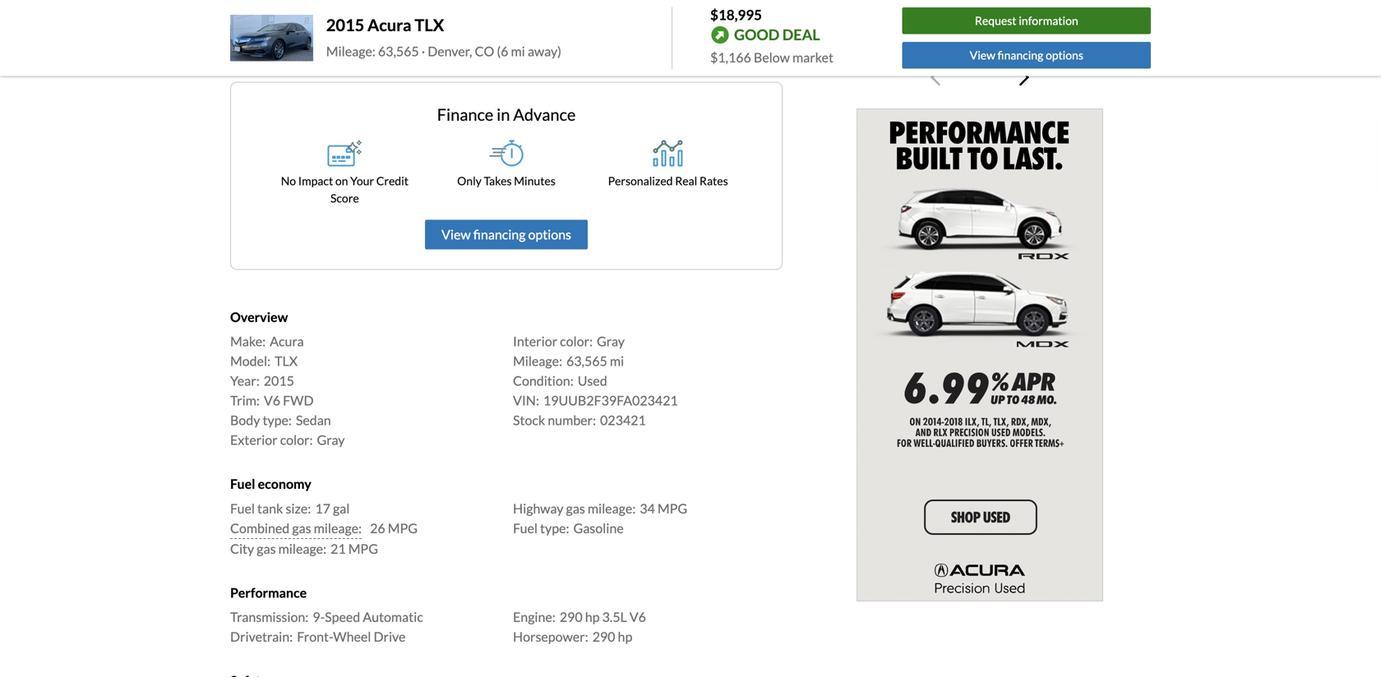 Task type: describe. For each thing, give the bounding box(es) containing it.
interior
[[513, 334, 558, 350]]

0 vertical spatial 290
[[560, 609, 583, 625]]

away)
[[528, 43, 562, 59]]

front-
[[297, 629, 333, 645]]

real
[[675, 174, 698, 188]]

$18,995
[[710, 6, 762, 23]]

1 vertical spatial view financing options button
[[425, 220, 588, 250]]

denver,
[[428, 43, 472, 59]]

city
[[230, 541, 254, 557]]

color: inside make: acura model: tlx year: 2015 trim: v6 fwd body type: sedan exterior color: gray
[[280, 432, 313, 448]]

1 horizontal spatial speed
[[575, 24, 611, 40]]

acura for tlx
[[368, 15, 412, 35]]

fuel type image
[[237, 9, 263, 36]]

fuel inside highway gas mileage: 34 mpg fuel type: gasoline
[[513, 520, 538, 536]]

fuel tank size: 17 gal combined gas mileage: 26 mpg city gas mileage: 21 mpg
[[230, 501, 418, 557]]

1 vertical spatial view financing options
[[442, 227, 572, 243]]

9- inside transmission: 9-speed automatic drivetrain: front-wheel drive
[[313, 609, 325, 625]]

personalized real rates
[[608, 174, 728, 188]]

3.5l
[[602, 609, 627, 625]]

horsepower:
[[513, 629, 588, 645]]

your
[[350, 174, 374, 188]]

1 horizontal spatial 9-
[[562, 24, 575, 40]]

2 vertical spatial mileage:
[[278, 541, 327, 557]]

fuel type gasoline
[[280, 5, 333, 40]]

tank
[[257, 501, 283, 517]]

condition:
[[513, 373, 574, 389]]

overview
[[230, 309, 288, 325]]

1 vertical spatial hp
[[618, 629, 633, 645]]

only takes minutes
[[457, 174, 556, 188]]

advertisement region
[[857, 108, 1104, 602]]

9-speed automatic
[[562, 24, 676, 40]]

0 horizontal spatial financing
[[473, 227, 526, 243]]

trim:
[[230, 393, 260, 409]]

stock
[[513, 413, 545, 429]]

fuel for fuel type gasoline
[[280, 5, 304, 21]]

number:
[[548, 413, 596, 429]]

63,565 for acura
[[378, 43, 419, 59]]

chevron right image
[[1020, 67, 1030, 87]]

19uub2f39fa023421
[[543, 393, 678, 409]]

rates
[[700, 174, 728, 188]]

1 vertical spatial options
[[528, 227, 572, 243]]

size:
[[286, 501, 311, 517]]

2015 inside make: acura model: tlx year: 2015 trim: v6 fwd body type: sedan exterior color: gray
[[264, 373, 294, 389]]

engine: 290 hp 3.5l v6 horsepower: 290 hp
[[513, 609, 646, 645]]

wheel
[[333, 629, 371, 645]]

17
[[315, 501, 330, 517]]

make:
[[230, 334, 266, 350]]

takes
[[484, 174, 512, 188]]

2015 acura tlx mileage: 63,565 · denver, co (6 mi away)
[[326, 15, 562, 59]]

body
[[230, 413, 260, 429]]

gasoline inside highway gas mileage: 34 mpg fuel type: gasoline
[[574, 520, 624, 536]]

21
[[331, 541, 346, 557]]

make: acura model: tlx year: 2015 trim: v6 fwd body type: sedan exterior color: gray
[[230, 334, 345, 448]]

below
[[754, 49, 790, 65]]

transmission:
[[230, 609, 309, 625]]

mileage: for interior
[[513, 353, 562, 369]]

mileage: inside highway gas mileage: 34 mpg fuel type: gasoline
[[588, 501, 636, 517]]

no
[[281, 174, 296, 188]]

mpg inside highway gas mileage: 34 mpg fuel type: gasoline
[[658, 501, 688, 517]]

highway
[[513, 501, 564, 517]]

engine:
[[513, 609, 556, 625]]

gray inside interior color: gray mileage: 63,565 mi condition: used vin: 19uub2f39fa023421 stock number: 023421
[[597, 334, 625, 350]]

drivetrain:
[[230, 629, 293, 645]]

request information button
[[903, 8, 1151, 34]]

1 horizontal spatial mpg
[[388, 520, 418, 536]]

combined
[[230, 520, 290, 536]]

023421
[[600, 413, 646, 429]]

0 horizontal spatial view
[[442, 227, 471, 243]]

highway gas mileage: 34 mpg fuel type: gasoline
[[513, 501, 688, 536]]

0 vertical spatial view financing options button
[[903, 42, 1151, 69]]

1 horizontal spatial view
[[970, 48, 996, 62]]

0 horizontal spatial gas
[[257, 541, 276, 557]]

acura for model:
[[270, 334, 304, 350]]

speed inside transmission: 9-speed automatic drivetrain: front-wheel drive
[[325, 609, 360, 625]]

transmission: 9-speed automatic drivetrain: front-wheel drive
[[230, 609, 423, 645]]

chevron left image
[[931, 67, 941, 87]]

performance
[[230, 585, 307, 601]]

type: inside highway gas mileage: 34 mpg fuel type: gasoline
[[540, 520, 569, 536]]



Task type: vqa. For each thing, say whether or not it's contained in the screenshot.
2nd Answers from the bottom
no



Task type: locate. For each thing, give the bounding box(es) containing it.
0 horizontal spatial hp
[[585, 609, 600, 625]]

0 vertical spatial 63,565
[[378, 43, 419, 59]]

mileage: down gal
[[314, 520, 362, 536]]

0 horizontal spatial 290
[[560, 609, 583, 625]]

0 vertical spatial gas
[[566, 501, 585, 517]]

tlx inside make: acura model: tlx year: 2015 trim: v6 fwd body type: sedan exterior color: gray
[[275, 353, 298, 369]]

impact
[[298, 174, 333, 188]]

good
[[734, 26, 780, 44]]

mpg
[[658, 501, 688, 517], [388, 520, 418, 536], [348, 541, 378, 557]]

mpg right 34 at the bottom
[[658, 501, 688, 517]]

1 vertical spatial gasoline
[[574, 520, 624, 536]]

1 vertical spatial type:
[[540, 520, 569, 536]]

1 vertical spatial 9-
[[313, 609, 325, 625]]

0 horizontal spatial tlx
[[275, 353, 298, 369]]

model:
[[230, 353, 271, 369]]

1 horizontal spatial tlx
[[415, 15, 444, 35]]

1 vertical spatial 290
[[593, 629, 615, 645]]

0 vertical spatial mpg
[[658, 501, 688, 517]]

finance in advance
[[437, 105, 576, 125]]

26
[[370, 520, 385, 536]]

fuel economy
[[230, 476, 311, 492]]

0 horizontal spatial view financing options button
[[425, 220, 588, 250]]

year:
[[230, 373, 260, 389]]

personalized
[[608, 174, 673, 188]]

1 horizontal spatial 290
[[593, 629, 615, 645]]

score
[[331, 191, 359, 205]]

on
[[335, 174, 348, 188]]

0 horizontal spatial automatic
[[363, 609, 423, 625]]

290
[[560, 609, 583, 625], [593, 629, 615, 645]]

mi
[[511, 43, 525, 59], [610, 353, 624, 369]]

mileage:
[[588, 501, 636, 517], [314, 520, 362, 536], [278, 541, 327, 557]]

1 vertical spatial mi
[[610, 353, 624, 369]]

0 horizontal spatial 2015
[[264, 373, 294, 389]]

view down only
[[442, 227, 471, 243]]

1 vertical spatial mpg
[[388, 520, 418, 536]]

v6 inside 'engine: 290 hp 3.5l v6 horsepower: 290 hp'
[[630, 609, 646, 625]]

options down the 'information'
[[1046, 48, 1084, 62]]

0 horizontal spatial acura
[[270, 334, 304, 350]]

0 vertical spatial 2015
[[326, 15, 364, 35]]

deal
[[783, 26, 820, 44]]

market
[[793, 49, 834, 65]]

mpg right 26
[[388, 520, 418, 536]]

view down request
[[970, 48, 996, 62]]

good deal
[[734, 26, 820, 44]]

0 vertical spatial mi
[[511, 43, 525, 59]]

in
[[497, 105, 510, 125]]

tlx
[[415, 15, 444, 35], [275, 353, 298, 369]]

mileage: left 21
[[278, 541, 327, 557]]

0 horizontal spatial 9-
[[313, 609, 325, 625]]

1 horizontal spatial financing
[[998, 48, 1044, 62]]

(6
[[497, 43, 509, 59]]

1 vertical spatial tlx
[[275, 353, 298, 369]]

63,565 left ·
[[378, 43, 419, 59]]

0 vertical spatial v6
[[264, 393, 280, 409]]

1 horizontal spatial acura
[[368, 15, 412, 35]]

0 vertical spatial hp
[[585, 609, 600, 625]]

type: inside make: acura model: tlx year: 2015 trim: v6 fwd body type: sedan exterior color: gray
[[263, 413, 292, 429]]

v6 left the fwd at the bottom of the page
[[264, 393, 280, 409]]

0 vertical spatial mileage:
[[588, 501, 636, 517]]

0 horizontal spatial mi
[[511, 43, 525, 59]]

1 vertical spatial speed
[[325, 609, 360, 625]]

acura inside make: acura model: tlx year: 2015 trim: v6 fwd body type: sedan exterior color: gray
[[270, 334, 304, 350]]

gas down size:
[[292, 520, 311, 536]]

2 vertical spatial mpg
[[348, 541, 378, 557]]

fuel left type
[[280, 5, 304, 21]]

view financing options button down "request information" button
[[903, 42, 1151, 69]]

1 horizontal spatial 2015
[[326, 15, 364, 35]]

request information
[[975, 14, 1079, 28]]

mi inside 2015 acura tlx mileage: 63,565 · denver, co (6 mi away)
[[511, 43, 525, 59]]

gray inside make: acura model: tlx year: 2015 trim: v6 fwd body type: sedan exterior color: gray
[[317, 432, 345, 448]]

hp
[[585, 609, 600, 625], [618, 629, 633, 645]]

1 horizontal spatial hp
[[618, 629, 633, 645]]

1 horizontal spatial view financing options button
[[903, 42, 1151, 69]]

0 vertical spatial tlx
[[415, 15, 444, 35]]

type
[[307, 5, 333, 21]]

economy
[[258, 476, 311, 492]]

vin:
[[513, 393, 539, 409]]

1 horizontal spatial type:
[[540, 520, 569, 536]]

view financing options
[[970, 48, 1084, 62], [442, 227, 572, 243]]

mileage: inside interior color: gray mileage: 63,565 mi condition: used vin: 19uub2f39fa023421 stock number: 023421
[[513, 353, 562, 369]]

financing
[[998, 48, 1044, 62], [473, 227, 526, 243]]

0 vertical spatial speed
[[575, 24, 611, 40]]

tlx up ·
[[415, 15, 444, 35]]

63,565 inside 2015 acura tlx mileage: 63,565 · denver, co (6 mi away)
[[378, 43, 419, 59]]

mi up 19uub2f39fa023421
[[610, 353, 624, 369]]

0 horizontal spatial gasoline
[[280, 24, 331, 40]]

sedan
[[296, 413, 331, 429]]

financing down takes
[[473, 227, 526, 243]]

fuel left economy
[[230, 476, 255, 492]]

gasoline inside fuel type gasoline
[[280, 24, 331, 40]]

gas
[[566, 501, 585, 517], [292, 520, 311, 536], [257, 541, 276, 557]]

1 vertical spatial automatic
[[363, 609, 423, 625]]

1 vertical spatial color:
[[280, 432, 313, 448]]

information
[[1019, 14, 1079, 28]]

1 horizontal spatial gas
[[292, 520, 311, 536]]

drive
[[374, 629, 406, 645]]

0 horizontal spatial type:
[[263, 413, 292, 429]]

view financing options down only takes minutes
[[442, 227, 572, 243]]

0 vertical spatial gasoline
[[280, 24, 331, 40]]

gas inside highway gas mileage: 34 mpg fuel type: gasoline
[[566, 501, 585, 517]]

acura down overview
[[270, 334, 304, 350]]

1 vertical spatial mileage:
[[513, 353, 562, 369]]

acura right type
[[368, 15, 412, 35]]

1 vertical spatial financing
[[473, 227, 526, 243]]

0 vertical spatial options
[[1046, 48, 1084, 62]]

mileage: for 2015
[[326, 43, 376, 59]]

9-
[[562, 24, 575, 40], [313, 609, 325, 625]]

view financing options up chevron right image
[[970, 48, 1084, 62]]

no impact on your credit score
[[281, 174, 409, 205]]

2 horizontal spatial gas
[[566, 501, 585, 517]]

1 vertical spatial acura
[[270, 334, 304, 350]]

63,565
[[378, 43, 419, 59], [567, 353, 608, 369]]

type: down the fwd at the bottom of the page
[[263, 413, 292, 429]]

hp left the 3.5l
[[585, 609, 600, 625]]

v6 right the 3.5l
[[630, 609, 646, 625]]

1 vertical spatial 2015
[[264, 373, 294, 389]]

mileage: inside 2015 acura tlx mileage: 63,565 · denver, co (6 mi away)
[[326, 43, 376, 59]]

1 vertical spatial v6
[[630, 609, 646, 625]]

1 horizontal spatial gray
[[597, 334, 625, 350]]

used
[[578, 373, 607, 389]]

2015 right 2015 acura tlx image
[[326, 15, 364, 35]]

63,565 inside interior color: gray mileage: 63,565 mi condition: used vin: 19uub2f39fa023421 stock number: 023421
[[567, 353, 608, 369]]

gray up used
[[597, 334, 625, 350]]

290 down the 3.5l
[[593, 629, 615, 645]]

0 vertical spatial view
[[970, 48, 996, 62]]

0 horizontal spatial speed
[[325, 609, 360, 625]]

tlx inside 2015 acura tlx mileage: 63,565 · denver, co (6 mi away)
[[415, 15, 444, 35]]

0 vertical spatial view financing options
[[970, 48, 1084, 62]]

fuel for fuel tank size: 17 gal combined gas mileage: 26 mpg city gas mileage: 21 mpg
[[230, 501, 255, 517]]

acura inside 2015 acura tlx mileage: 63,565 · denver, co (6 mi away)
[[368, 15, 412, 35]]

1 horizontal spatial options
[[1046, 48, 1084, 62]]

2015 up the fwd at the bottom of the page
[[264, 373, 294, 389]]

290 up horsepower:
[[560, 609, 583, 625]]

mileage:
[[326, 43, 376, 59], [513, 353, 562, 369]]

interior color: gray mileage: 63,565 mi condition: used vin: 19uub2f39fa023421 stock number: 023421
[[513, 334, 678, 429]]

0 horizontal spatial mpg
[[348, 541, 378, 557]]

·
[[422, 43, 425, 59]]

1 vertical spatial 63,565
[[567, 353, 608, 369]]

automatic
[[613, 24, 676, 40], [363, 609, 423, 625]]

0 horizontal spatial gray
[[317, 432, 345, 448]]

1 horizontal spatial v6
[[630, 609, 646, 625]]

gray down sedan
[[317, 432, 345, 448]]

request
[[975, 14, 1017, 28]]

finance
[[437, 105, 494, 125]]

mileage: down type
[[326, 43, 376, 59]]

fwd
[[283, 393, 314, 409]]

v6 inside make: acura model: tlx year: 2015 trim: v6 fwd body type: sedan exterior color: gray
[[264, 393, 280, 409]]

0 vertical spatial financing
[[998, 48, 1044, 62]]

0 vertical spatial mileage:
[[326, 43, 376, 59]]

options down 'minutes'
[[528, 227, 572, 243]]

0 vertical spatial color:
[[560, 334, 593, 350]]

0 horizontal spatial options
[[528, 227, 572, 243]]

1 vertical spatial mileage:
[[314, 520, 362, 536]]

type:
[[263, 413, 292, 429], [540, 520, 569, 536]]

color:
[[560, 334, 593, 350], [280, 432, 313, 448]]

1 horizontal spatial gasoline
[[574, 520, 624, 536]]

fuel down 'highway'
[[513, 520, 538, 536]]

1 horizontal spatial mileage:
[[513, 353, 562, 369]]

v6
[[264, 393, 280, 409], [630, 609, 646, 625]]

minutes
[[514, 174, 556, 188]]

mi inside interior color: gray mileage: 63,565 mi condition: used vin: 19uub2f39fa023421 stock number: 023421
[[610, 353, 624, 369]]

fuel for fuel economy
[[230, 476, 255, 492]]

$1,166
[[710, 49, 751, 65]]

color: down sedan
[[280, 432, 313, 448]]

2 horizontal spatial mpg
[[658, 501, 688, 517]]

color: inside interior color: gray mileage: 63,565 mi condition: used vin: 19uub2f39fa023421 stock number: 023421
[[560, 334, 593, 350]]

only
[[457, 174, 482, 188]]

exterior
[[230, 432, 278, 448]]

fuel
[[280, 5, 304, 21], [230, 476, 255, 492], [230, 501, 255, 517], [513, 520, 538, 536]]

hp down the 3.5l
[[618, 629, 633, 645]]

options
[[1046, 48, 1084, 62], [528, 227, 572, 243]]

0 vertical spatial gray
[[597, 334, 625, 350]]

1 vertical spatial gray
[[317, 432, 345, 448]]

acura
[[368, 15, 412, 35], [270, 334, 304, 350]]

speed
[[575, 24, 611, 40], [325, 609, 360, 625]]

2015 inside 2015 acura tlx mileage: 63,565 · denver, co (6 mi away)
[[326, 15, 364, 35]]

2 vertical spatial gas
[[257, 541, 276, 557]]

view financing options button down only takes minutes
[[425, 220, 588, 250]]

63,565 up used
[[567, 353, 608, 369]]

gasoline
[[280, 24, 331, 40], [574, 520, 624, 536]]

co
[[475, 43, 494, 59]]

0 horizontal spatial view financing options
[[442, 227, 572, 243]]

0 horizontal spatial v6
[[264, 393, 280, 409]]

1 horizontal spatial color:
[[560, 334, 593, 350]]

$1,166 below market
[[710, 49, 834, 65]]

automatic inside transmission: 9-speed automatic drivetrain: front-wheel drive
[[363, 609, 423, 625]]

gal
[[333, 501, 350, 517]]

fuel up the combined
[[230, 501, 255, 517]]

34
[[640, 501, 655, 517]]

1 vertical spatial view
[[442, 227, 471, 243]]

mileage: left 34 at the bottom
[[588, 501, 636, 517]]

mi right (6
[[511, 43, 525, 59]]

1 horizontal spatial mi
[[610, 353, 624, 369]]

financing up chevron right image
[[998, 48, 1044, 62]]

fuel inside the fuel tank size: 17 gal combined gas mileage: 26 mpg city gas mileage: 21 mpg
[[230, 501, 255, 517]]

2015
[[326, 15, 364, 35], [264, 373, 294, 389]]

0 vertical spatial 9-
[[562, 24, 575, 40]]

63,565 for color:
[[567, 353, 608, 369]]

type: down 'highway'
[[540, 520, 569, 536]]

0 vertical spatial acura
[[368, 15, 412, 35]]

gas right 'highway'
[[566, 501, 585, 517]]

fuel inside fuel type gasoline
[[280, 5, 304, 21]]

0 horizontal spatial color:
[[280, 432, 313, 448]]

tlx right model:
[[275, 353, 298, 369]]

0 vertical spatial automatic
[[613, 24, 676, 40]]

0 horizontal spatial mileage:
[[326, 43, 376, 59]]

view
[[970, 48, 996, 62], [442, 227, 471, 243]]

1 horizontal spatial automatic
[[613, 24, 676, 40]]

advance
[[513, 105, 576, 125]]

0 vertical spatial type:
[[263, 413, 292, 429]]

credit
[[376, 174, 409, 188]]

color: right interior
[[560, 334, 593, 350]]

mpg right 21
[[348, 541, 378, 557]]

1 horizontal spatial 63,565
[[567, 353, 608, 369]]

view financing options button
[[903, 42, 1151, 69], [425, 220, 588, 250]]

2015 acura tlx image
[[230, 15, 313, 61]]

gas down the combined
[[257, 541, 276, 557]]

mileage: down interior
[[513, 353, 562, 369]]

1 horizontal spatial view financing options
[[970, 48, 1084, 62]]

1 vertical spatial gas
[[292, 520, 311, 536]]

0 horizontal spatial 63,565
[[378, 43, 419, 59]]



